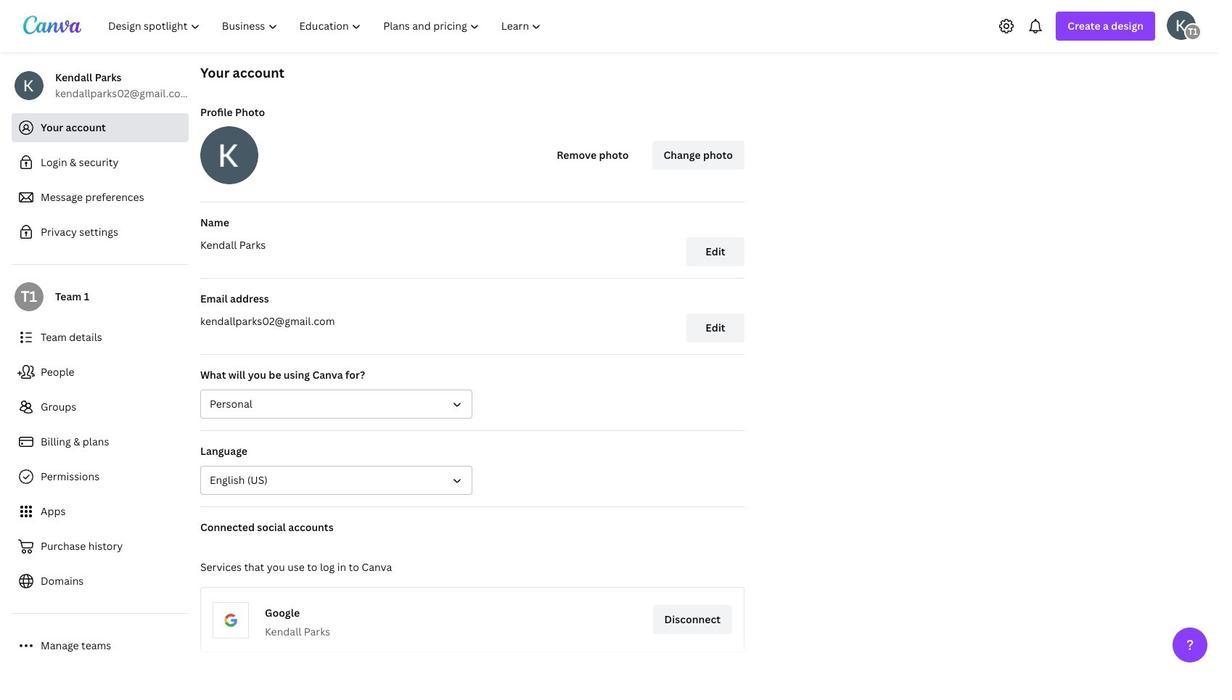 Task type: locate. For each thing, give the bounding box(es) containing it.
1 horizontal spatial team 1 element
[[1185, 23, 1202, 40]]

team 1 element
[[1185, 23, 1202, 40], [15, 282, 44, 311]]

None button
[[200, 390, 473, 419]]

top level navigation element
[[99, 12, 554, 41]]

0 horizontal spatial team 1 element
[[15, 282, 44, 311]]

kendall parks image
[[1167, 11, 1196, 40]]

team 1 image
[[15, 282, 44, 311]]

1 vertical spatial team 1 element
[[15, 282, 44, 311]]



Task type: vqa. For each thing, say whether or not it's contained in the screenshot.
'Team 1' element
yes



Task type: describe. For each thing, give the bounding box(es) containing it.
team 1 image
[[1185, 23, 1202, 40]]

Language: English (US) button
[[200, 466, 473, 495]]

0 vertical spatial team 1 element
[[1185, 23, 1202, 40]]



